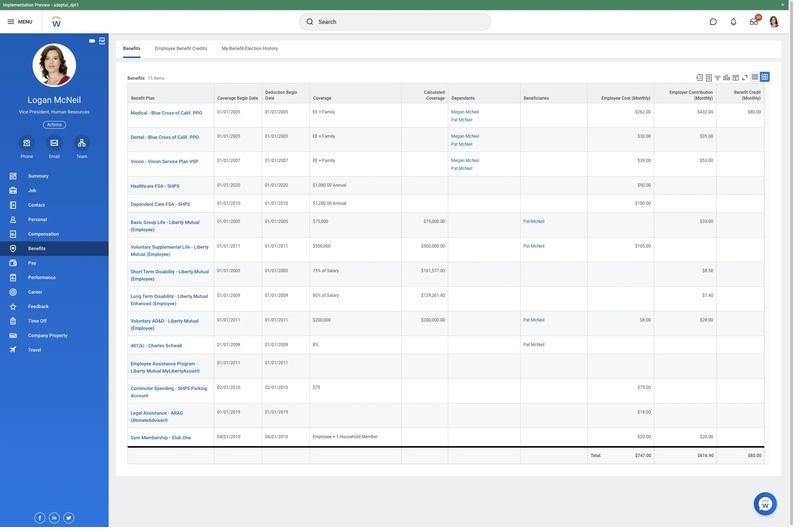 Task type: describe. For each thing, give the bounding box(es) containing it.
1 01/01/2009 from the left
[[217, 293, 241, 298]]

$7.40
[[703, 293, 714, 298]]

membership
[[142, 435, 168, 441]]

megan mcneil link for dental - blue cross of calif. ppo
[[452, 132, 480, 139]]

liberty for voluntary supplemental life - liberty mutual  (employee)
[[194, 244, 209, 250]]

vision - vision service plan vsp
[[131, 159, 199, 164]]

credit
[[750, 90, 762, 95]]

- right care
[[176, 201, 177, 207]]

1 04/01/2010 from the left
[[217, 434, 241, 439]]

pat mcneil inside dental - blue cross of calif. ppo "row"
[[452, 142, 473, 147]]

deduction begin date
[[266, 90, 298, 101]]

Search Workday  search field
[[319, 14, 476, 30]]

team logan mcneil element
[[74, 154, 90, 159]]

voluntary ad&d - liberty mutual (employee) row
[[128, 311, 765, 336]]

facebook image
[[35, 513, 43, 521]]

care
[[155, 201, 165, 207]]

employee cost (monthly)
[[602, 96, 651, 101]]

employer
[[670, 90, 688, 95]]

$105.00
[[636, 243, 652, 249]]

travel link
[[0, 343, 109, 357]]

phone button
[[18, 134, 35, 159]]

15
[[148, 76, 153, 81]]

pat mcneil inside "voluntary supplemental life - liberty mutual  (employee)" row
[[524, 243, 545, 249]]

$200,000.00
[[422, 318, 446, 323]]

email logan mcneil element
[[46, 154, 63, 159]]

table image
[[752, 73, 759, 80]]

- inside row
[[165, 183, 166, 189]]

- inside voluntary supplemental life - liberty mutual  (employee)
[[192, 244, 193, 250]]

family for medical - blue cross of calif. ppo
[[323, 109, 335, 115]]

employee assistance program - liberty mutual mylibertyassist® link
[[131, 360, 211, 374]]

off
[[40, 318, 47, 324]]

33
[[757, 15, 761, 19]]

phone logan mcneil element
[[18, 154, 35, 159]]

spending
[[154, 386, 174, 391]]

export to worksheets image
[[705, 74, 714, 82]]

items selected list for medical - blue cross of calif. ppo
[[452, 108, 491, 123]]

travel image
[[9, 345, 17, 354]]

dependent care fsa - shps row
[[128, 194, 765, 213]]

time off image
[[9, 317, 17, 326]]

60% of salary
[[313, 293, 339, 298]]

feedback link
[[0, 299, 109, 314]]

summary image
[[9, 172, 17, 181]]

medical - blue cross of calif. ppo link
[[131, 109, 202, 117]]

megan mcneil for medical - blue cross of calif. ppo
[[452, 109, 480, 115]]

justify image
[[7, 17, 15, 26]]

account
[[131, 393, 148, 398]]

+ for dental - blue cross of calif. ppo
[[319, 134, 322, 139]]

personal image
[[9, 215, 17, 224]]

vice president, human resources
[[19, 109, 90, 115]]

$30.00
[[638, 134, 652, 139]]

$616.90
[[698, 453, 714, 458]]

$18.00
[[638, 410, 652, 415]]

mutual inside voluntary ad&d - liberty mutual (employee)
[[184, 318, 199, 324]]

megan for medical - blue cross of calif. ppo
[[452, 109, 465, 115]]

dental - blue cross of calif. ppo
[[131, 135, 199, 140]]

member
[[362, 434, 378, 439]]

life for group
[[158, 220, 165, 225]]

ee for dental - blue cross of calif. ppo
[[313, 134, 318, 139]]

33 button
[[747, 14, 763, 30]]

- inside legal assistance - arag ultimateadvisor®
[[168, 410, 170, 416]]

export to excel image
[[696, 74, 704, 82]]

- inside the long term disability - liberty mutual enhanced (employee)
[[175, 294, 177, 299]]

dependents button
[[449, 83, 521, 103]]

contribution
[[690, 90, 714, 95]]

2 01/01/2019 from the left
[[265, 410, 288, 415]]

time
[[28, 318, 39, 324]]

employee benefit credits
[[155, 46, 207, 51]]

disability for enhanced
[[155, 294, 174, 299]]

email button
[[46, 134, 63, 159]]

$200,000
[[313, 318, 331, 323]]

2 01/01/2008 from the left
[[265, 342, 288, 347]]

$129,261.60
[[422, 293, 446, 298]]

healthcare
[[131, 183, 154, 189]]

mutual for basic group life - liberty mutual (employee)
[[185, 220, 200, 225]]

- inside the employee assistance program - liberty mutual mylibertyassist®
[[197, 361, 198, 366]]

notifications large image
[[731, 18, 738, 25]]

salary for long term disability - liberty mutual enhanced (employee)
[[327, 293, 339, 298]]

job
[[28, 188, 36, 193]]

- left service
[[145, 159, 147, 164]]

calculated
[[425, 90, 445, 95]]

ee + family for dental - blue cross of calif. ppo
[[313, 134, 335, 139]]

pat mcneil inside voluntary ad&d - liberty mutual (employee) row
[[524, 318, 545, 323]]

election
[[245, 46, 262, 51]]

- inside voluntary ad&d - liberty mutual (employee)
[[166, 318, 167, 324]]

benefits 15 items
[[128, 76, 165, 81]]

75% of salary
[[313, 268, 339, 273]]

supplemental
[[152, 244, 181, 250]]

(employee) for supplemental
[[147, 251, 171, 257]]

benefits image
[[9, 244, 17, 253]]

items selected list for vision - vision service plan vsp
[[452, 157, 491, 172]]

+ for gym membership - club one
[[333, 434, 335, 439]]

employee + 1 household member
[[313, 434, 378, 439]]

coverage for coverage begin date
[[218, 96, 236, 101]]

my
[[222, 46, 228, 51]]

mcneil inside navigation pane "region"
[[54, 95, 81, 105]]

voluntary for (employee)
[[131, 318, 151, 324]]

compensation image
[[9, 230, 17, 239]]

mcneil inside the basic group life - liberty mutual (employee) row
[[532, 219, 545, 224]]

basic group life - liberty mutual (employee) link
[[131, 218, 211, 232]]

$1,200.00
[[313, 201, 332, 206]]

preview
[[35, 3, 50, 8]]

$39.00
[[638, 158, 652, 163]]

shps for spending
[[178, 386, 190, 391]]

(employee) for group
[[131, 227, 155, 232]]

$8.50
[[703, 268, 714, 273]]

$35.00
[[701, 134, 714, 139]]

$75,000
[[313, 219, 329, 224]]

benefit up "medical"
[[131, 96, 145, 101]]

deduction
[[266, 90, 285, 95]]

pat inside the basic group life - liberty mutual (employee) row
[[524, 219, 530, 224]]

schwab
[[166, 343, 182, 348]]

life for supplemental
[[182, 244, 190, 250]]

liberty for short term disability - liberty mutual (employee)
[[179, 269, 193, 274]]

short term disability - liberty mutual (employee) link
[[131, 268, 211, 282]]

employee for employee cost (monthly)
[[602, 96, 621, 101]]

coverage begin date
[[218, 96, 258, 101]]

tab list containing benefits
[[116, 41, 782, 58]]

salary for short term disability - liberty mutual (employee)
[[327, 268, 339, 273]]

view printable version (pdf) image
[[98, 37, 106, 45]]

$161,577.00
[[422, 268, 446, 273]]

list containing summary
[[0, 169, 109, 357]]

commuter spending - shps parking account
[[131, 386, 207, 398]]

vsp
[[190, 159, 199, 164]]

dependents
[[452, 96, 475, 101]]

of inside "row"
[[172, 135, 177, 140]]

1 01/01/2008 from the left
[[217, 342, 241, 347]]

employee cost (monthly) button
[[588, 83, 654, 103]]

pat mcneil inside 401(k) - charles schwab row
[[524, 342, 545, 347]]

$432.00
[[698, 109, 714, 115]]

megan for dental - blue cross of calif. ppo
[[452, 134, 465, 139]]

(employee) inside the long term disability - liberty mutual enhanced (employee)
[[153, 301, 177, 306]]

row containing deduction begin date
[[128, 83, 765, 103]]

$1,080.00
[[313, 183, 332, 188]]

long
[[131, 294, 141, 299]]

pat inside vision - vision service plan vsp "row"
[[452, 166, 458, 171]]

fsa inside row
[[155, 183, 164, 189]]

coverage inside calculated coverage
[[427, 96, 445, 101]]

coverage begin date button
[[214, 83, 262, 103]]

mcneil inside "voluntary supplemental life - liberty mutual  (employee)" row
[[532, 243, 545, 249]]

gym
[[131, 435, 140, 441]]

calif. for dental - blue cross of calif. ppo
[[178, 135, 189, 140]]

mutual for employee assistance program - liberty mutual mylibertyassist®
[[147, 368, 161, 374]]

annual for dependent care fsa - shps
[[333, 201, 347, 206]]

company
[[28, 333, 48, 338]]

compensation
[[28, 231, 59, 237]]

megan mcneil for vision - vision service plan vsp
[[452, 158, 480, 163]]

personal
[[28, 217, 47, 222]]

1 02/01/2010 from the left
[[217, 385, 241, 390]]

benefit left credits
[[177, 46, 191, 51]]

voluntary for mutual
[[131, 244, 151, 250]]

implementation preview -   adeptai_dpt1
[[3, 3, 79, 8]]

plan inside popup button
[[146, 96, 155, 101]]

mcneil inside voluntary ad&d - liberty mutual (employee) row
[[532, 318, 545, 323]]

+ for medical - blue cross of calif. ppo
[[319, 109, 322, 115]]

benefit credit (monthly) button
[[717, 83, 765, 103]]

blue for dental
[[148, 135, 158, 140]]

$100.00
[[636, 201, 652, 206]]

benefits link
[[0, 241, 109, 256]]

cross for dental
[[159, 135, 171, 140]]

feedback
[[28, 304, 49, 309]]

1 01/01/2010 from the left
[[217, 201, 241, 206]]

employee for employee benefit credits
[[155, 46, 176, 51]]

dependent care fsa - shps
[[131, 201, 190, 207]]

- inside "row"
[[149, 110, 150, 116]]

plan inside "row"
[[179, 159, 188, 164]]

$33.00
[[701, 219, 714, 224]]

401(k) - charles schwab row
[[128, 336, 765, 354]]

2 vision from the left
[[148, 159, 161, 164]]

ppo for dental - blue cross of calif. ppo
[[190, 135, 199, 140]]

mutual for voluntary supplemental life - liberty mutual  (employee)
[[131, 251, 146, 257]]

legal assistance - arag ultimateadvisor® row
[[128, 404, 765, 428]]

vision - vision service plan vsp row
[[128, 152, 765, 176]]

liberty inside voluntary ad&d - liberty mutual (employee)
[[168, 318, 183, 324]]

actions
[[47, 122, 62, 127]]

deduction begin date button
[[262, 83, 310, 103]]

mail image
[[50, 138, 59, 147]]

pay image
[[9, 259, 17, 268]]

employee for employee assistance program - liberty mutual mylibertyassist®
[[131, 361, 151, 366]]

begin for deduction
[[286, 90, 298, 95]]

team
[[76, 154, 87, 159]]

company property image
[[9, 331, 17, 340]]

- right 401(k)
[[146, 343, 147, 348]]

benefits inside 'tab list'
[[123, 46, 141, 51]]

2 01/01/2010 from the left
[[265, 201, 288, 206]]

medical
[[131, 110, 148, 116]]

fsa inside row
[[166, 201, 174, 207]]

medical - blue cross of calif. ppo row
[[128, 103, 765, 128]]

2 $20.00 from the left
[[701, 434, 714, 439]]

$80.00 for $432.00
[[749, 109, 762, 115]]

liberty for employee assistance program - liberty mutual mylibertyassist®
[[131, 368, 145, 374]]

1 vertical spatial shps
[[178, 201, 190, 207]]

assistance for legal
[[144, 410, 167, 416]]

menu banner
[[0, 0, 789, 33]]

voluntary ad&d - liberty mutual (employee)
[[131, 318, 199, 331]]

1 01/01/2007 from the left
[[217, 158, 241, 163]]



Task type: vqa. For each thing, say whether or not it's contained in the screenshot.
rightmost 01/01/2019
yes



Task type: locate. For each thing, give the bounding box(es) containing it.
0 vertical spatial term
[[143, 269, 154, 274]]

dental - blue cross of calif. ppo row
[[128, 128, 765, 152]]

career image
[[9, 288, 17, 297]]

megan for vision - vision service plan vsp
[[452, 158, 465, 163]]

voluntary inside voluntary supplemental life - liberty mutual  (employee)
[[131, 244, 151, 250]]

- up dependent care fsa - shps link
[[165, 183, 166, 189]]

1 vertical spatial $80.00
[[749, 453, 762, 458]]

navigation pane region
[[0, 33, 109, 527]]

cell
[[402, 103, 449, 128], [521, 103, 588, 128], [402, 128, 449, 152], [521, 128, 588, 152], [717, 128, 765, 152], [402, 152, 449, 176], [521, 152, 588, 176], [717, 152, 765, 176], [402, 176, 449, 194], [449, 176, 521, 194], [521, 176, 588, 194], [655, 176, 717, 194], [717, 176, 765, 194], [402, 194, 449, 213], [449, 194, 521, 213], [521, 194, 588, 213], [655, 194, 717, 213], [717, 194, 765, 213], [449, 213, 521, 237], [588, 213, 655, 237], [717, 213, 765, 237], [449, 237, 521, 262], [655, 237, 717, 262], [717, 237, 765, 262], [449, 262, 521, 287], [521, 262, 588, 287], [588, 262, 655, 287], [717, 262, 765, 287], [449, 287, 521, 311], [521, 287, 588, 311], [588, 287, 655, 311], [717, 287, 765, 311], [449, 311, 521, 336], [717, 311, 765, 336], [402, 336, 449, 354], [449, 336, 521, 354], [588, 336, 655, 354], [655, 336, 717, 354], [717, 336, 765, 354], [310, 354, 402, 379], [402, 354, 449, 379], [449, 354, 521, 379], [521, 354, 588, 379], [588, 354, 655, 379], [655, 354, 717, 379], [717, 354, 765, 379], [402, 379, 449, 404], [449, 379, 521, 404], [521, 379, 588, 404], [655, 379, 717, 404], [717, 379, 765, 404], [310, 404, 402, 428], [402, 404, 449, 428], [449, 404, 521, 428], [521, 404, 588, 428], [655, 404, 717, 428], [717, 404, 765, 428], [402, 428, 449, 446], [449, 428, 521, 446], [521, 428, 588, 446], [717, 428, 765, 446], [128, 446, 214, 464], [214, 446, 262, 464], [262, 446, 310, 464], [310, 446, 402, 464], [402, 446, 449, 464], [449, 446, 521, 464], [521, 446, 588, 464]]

(employee) down "ad&d"
[[131, 325, 155, 331]]

liberty inside basic group life - liberty mutual (employee)
[[169, 220, 184, 225]]

1 horizontal spatial coverage
[[313, 96, 332, 101]]

0 vertical spatial $80.00
[[749, 109, 762, 115]]

of
[[175, 110, 180, 116], [172, 135, 177, 140], [322, 268, 326, 273], [322, 293, 326, 298]]

ee + family inside medical - blue cross of calif. ppo "row"
[[313, 109, 335, 115]]

liberty down voluntary supplemental life - liberty mutual  (employee) link
[[179, 269, 193, 274]]

0 vertical spatial fsa
[[155, 183, 164, 189]]

blue
[[151, 110, 161, 116], [148, 135, 158, 140]]

1 vertical spatial assistance
[[144, 410, 167, 416]]

1 vertical spatial megan mcneil
[[452, 134, 480, 139]]

2 vertical spatial shps
[[178, 386, 190, 391]]

salary right '75%'
[[327, 268, 339, 273]]

shps inside row
[[167, 183, 180, 189]]

close environment banner image
[[782, 3, 786, 7]]

date left deduction begin date
[[249, 96, 258, 101]]

ppo inside "row"
[[190, 135, 199, 140]]

salary inside "long term disability - liberty mutual enhanced (employee)" "row"
[[327, 293, 339, 298]]

(monthly) down contribution
[[695, 96, 714, 101]]

- down voluntary supplemental life - liberty mutual  (employee)
[[176, 269, 178, 274]]

(monthly) inside employee cost (monthly) popup button
[[632, 96, 651, 101]]

credits
[[193, 46, 207, 51]]

ad&d
[[152, 318, 165, 324]]

pat inside medical - blue cross of calif. ppo "row"
[[452, 118, 458, 123]]

employee up items
[[155, 46, 176, 51]]

dental - blue cross of calif. ppo link
[[131, 133, 199, 141]]

short term disability - liberty mutual (employee) row
[[128, 262, 765, 287]]

date for coverage begin date
[[249, 96, 258, 101]]

of right '60%' at the bottom
[[322, 293, 326, 298]]

benefit
[[177, 46, 191, 51], [229, 46, 244, 51], [735, 90, 749, 95], [131, 96, 145, 101]]

1 vertical spatial items selected list
[[452, 132, 491, 147]]

megan mcneil link down medical - blue cross of calif. ppo "row" at the top of the page
[[452, 132, 480, 139]]

0 horizontal spatial date
[[249, 96, 258, 101]]

compensation link
[[0, 227, 109, 241]]

cross inside "row"
[[162, 110, 174, 116]]

0 horizontal spatial 01/01/2010
[[217, 201, 241, 206]]

- right dental
[[146, 135, 147, 140]]

1 row from the top
[[128, 83, 765, 103]]

2 voluntary from the top
[[131, 318, 151, 324]]

phone
[[21, 154, 33, 159]]

family for vision - vision service plan vsp
[[323, 158, 335, 163]]

1 horizontal spatial $20.00
[[701, 434, 714, 439]]

- right group
[[167, 220, 168, 225]]

items selected list down dependents
[[452, 108, 491, 123]]

1 ee from the top
[[313, 109, 318, 115]]

salary right '60%' at the bottom
[[327, 293, 339, 298]]

ee inside medical - blue cross of calif. ppo "row"
[[313, 109, 318, 115]]

liberty down dependent care fsa - shps link
[[169, 220, 184, 225]]

1 horizontal spatial date
[[266, 96, 275, 101]]

01/01/2010
[[217, 201, 241, 206], [265, 201, 288, 206]]

benefits
[[123, 46, 141, 51], [128, 76, 145, 81], [28, 246, 46, 251]]

liberty down short term disability - liberty mutual (employee) link
[[178, 294, 192, 299]]

assistance
[[153, 361, 176, 366], [144, 410, 167, 416]]

items selected list for dental - blue cross of calif. ppo
[[452, 132, 491, 147]]

life right group
[[158, 220, 165, 225]]

vice
[[19, 109, 28, 115]]

pat inside 401(k) - charles schwab row
[[524, 342, 530, 347]]

shps up dependent care fsa - shps link
[[167, 183, 180, 189]]

1 vertical spatial plan
[[179, 159, 188, 164]]

row containing total:
[[128, 446, 765, 464]]

legal assistance - arag ultimateadvisor® link
[[131, 409, 211, 423]]

date for deduction begin date
[[266, 96, 275, 101]]

megan mcneil link down dependents
[[452, 108, 480, 115]]

0 vertical spatial items selected list
[[452, 108, 491, 123]]

0 vertical spatial disability
[[155, 269, 175, 274]]

0 vertical spatial calif.
[[181, 110, 192, 116]]

coverage for coverage
[[313, 96, 332, 101]]

long term disability - liberty mutual enhanced (employee) row
[[128, 287, 765, 311]]

$20.00 up $747.00
[[638, 434, 652, 439]]

2 $80.00 from the top
[[749, 453, 762, 458]]

pat mcneil inside medical - blue cross of calif. ppo "row"
[[452, 118, 473, 123]]

term right short
[[143, 269, 154, 274]]

property
[[49, 333, 68, 338]]

ee for medical - blue cross of calif. ppo
[[313, 109, 318, 115]]

performance image
[[9, 273, 17, 282]]

items selected list inside medical - blue cross of calif. ppo "row"
[[452, 108, 491, 123]]

+ for vision - vision service plan vsp
[[319, 158, 322, 163]]

menu button
[[0, 10, 42, 33]]

- inside basic group life - liberty mutual (employee)
[[167, 220, 168, 225]]

2 horizontal spatial (monthly)
[[743, 96, 762, 101]]

1 coverage from the left
[[218, 96, 236, 101]]

0 vertical spatial ee
[[313, 109, 318, 115]]

0 horizontal spatial 01/01/2019
[[217, 410, 241, 415]]

1 vision from the left
[[131, 159, 144, 164]]

fullscreen image
[[742, 74, 750, 82]]

pat inside pat mcneil link
[[452, 142, 458, 147]]

1 vertical spatial ppo
[[190, 135, 199, 140]]

voluntary
[[131, 244, 151, 250], [131, 318, 151, 324]]

(monthly) for credit
[[743, 96, 762, 101]]

1 vertical spatial ee
[[313, 134, 318, 139]]

employee inside gym membership - club one "row"
[[313, 434, 332, 439]]

0 horizontal spatial $20.00
[[638, 434, 652, 439]]

ppo up vsp
[[190, 135, 199, 140]]

annual right $1,080.00
[[333, 183, 347, 188]]

0 vertical spatial ppo
[[193, 110, 202, 116]]

megan mcneil down dental - blue cross of calif. ppo "row"
[[452, 158, 480, 163]]

1 salary from the top
[[327, 268, 339, 273]]

3 megan mcneil from the top
[[452, 158, 480, 163]]

history
[[263, 46, 278, 51]]

megan mcneil link inside vision - vision service plan vsp "row"
[[452, 157, 480, 163]]

1 horizontal spatial 01/01/2020
[[265, 183, 288, 188]]

mutual inside basic group life - liberty mutual (employee)
[[185, 220, 200, 225]]

club
[[172, 435, 182, 441]]

term for (employee)
[[143, 269, 154, 274]]

1 horizontal spatial (monthly)
[[695, 96, 714, 101]]

(monthly) down credit
[[743, 96, 762, 101]]

3 (monthly) from the left
[[743, 96, 762, 101]]

employee assistance program - liberty mutual mylibertyassist® row
[[128, 354, 765, 379]]

toolbar
[[693, 72, 771, 83]]

1 horizontal spatial vision
[[148, 159, 161, 164]]

3 megan from the top
[[452, 158, 465, 163]]

coverage
[[218, 96, 236, 101], [313, 96, 332, 101], [427, 96, 445, 101]]

liberty inside voluntary supplemental life - liberty mutual  (employee)
[[194, 244, 209, 250]]

1 megan from the top
[[452, 109, 465, 115]]

gym membership - club one row
[[128, 428, 765, 446]]

0 vertical spatial megan
[[452, 109, 465, 115]]

assistance up ultimateadvisor®
[[144, 410, 167, 416]]

1 vertical spatial family
[[323, 134, 335, 139]]

commuter spending - shps parking account row
[[128, 379, 765, 404]]

0 horizontal spatial vision
[[131, 159, 144, 164]]

cross down benefit plan popup button
[[162, 110, 174, 116]]

(employee) down supplemental
[[147, 251, 171, 257]]

1 01/01/2019 from the left
[[217, 410, 241, 415]]

mutual
[[185, 220, 200, 225], [131, 251, 146, 257], [195, 269, 209, 274], [194, 294, 208, 299], [184, 318, 199, 324], [147, 368, 161, 374]]

1 vertical spatial row
[[128, 446, 765, 464]]

- right "ad&d"
[[166, 318, 167, 324]]

cross for medical
[[162, 110, 174, 116]]

401(k) - charles schwab link
[[131, 342, 182, 349]]

profile logan mcneil image
[[769, 16, 781, 29]]

megan mcneil
[[452, 109, 480, 115], [452, 134, 480, 139], [452, 158, 480, 163]]

2 01/01/2009 from the left
[[265, 293, 288, 298]]

2 date from the left
[[266, 96, 275, 101]]

- right spending
[[175, 386, 177, 391]]

annual inside the dependent care fsa - shps row
[[333, 201, 347, 206]]

- inside menu banner
[[51, 3, 53, 8]]

2 items selected list from the top
[[452, 132, 491, 147]]

shps inside commuter spending - shps parking account
[[178, 386, 190, 391]]

1 megan mcneil link from the top
[[452, 108, 480, 115]]

calif. up service
[[178, 135, 189, 140]]

assistance up mylibertyassist®
[[153, 361, 176, 366]]

3 coverage from the left
[[427, 96, 445, 101]]

linkedin image
[[49, 513, 57, 521]]

2 family from the top
[[323, 134, 335, 139]]

megan mcneil link inside medical - blue cross of calif. ppo "row"
[[452, 108, 480, 115]]

employee for employee + 1 household member
[[313, 434, 332, 439]]

dependent care fsa - shps link
[[131, 200, 190, 208]]

megan down dental - blue cross of calif. ppo "row"
[[452, 158, 465, 163]]

plan up "medical"
[[146, 96, 155, 101]]

date inside deduction begin date
[[266, 96, 275, 101]]

1 voluntary from the top
[[131, 244, 151, 250]]

annual right $1,200.00
[[333, 201, 347, 206]]

blue for medical
[[151, 110, 161, 116]]

resources
[[68, 109, 90, 115]]

0 vertical spatial megan mcneil link
[[452, 108, 480, 115]]

1 vertical spatial voluntary
[[131, 318, 151, 324]]

megan mcneil link for medical - blue cross of calif. ppo
[[452, 108, 480, 115]]

2 vertical spatial megan mcneil link
[[452, 157, 480, 163]]

calif. inside "row"
[[178, 135, 189, 140]]

- right "medical"
[[149, 110, 150, 116]]

(employee) inside voluntary supplemental life - liberty mutual  (employee)
[[147, 251, 171, 257]]

benefit left credit
[[735, 90, 749, 95]]

items selected list inside dental - blue cross of calif. ppo "row"
[[452, 132, 491, 147]]

+ inside gym membership - club one "row"
[[333, 434, 335, 439]]

1 $80.00 from the top
[[749, 109, 762, 115]]

employee left 1
[[313, 434, 332, 439]]

0 horizontal spatial 02/01/2010
[[217, 385, 241, 390]]

0 vertical spatial voluntary
[[131, 244, 151, 250]]

1 vertical spatial megan mcneil link
[[452, 132, 480, 139]]

- inside short term disability - liberty mutual (employee)
[[176, 269, 178, 274]]

vision - vision service plan vsp link
[[131, 158, 199, 165]]

1 horizontal spatial 01/01/2010
[[265, 201, 288, 206]]

$8.00
[[641, 318, 652, 323]]

3 ee from the top
[[313, 158, 318, 163]]

liberty for long term disability - liberty mutual enhanced (employee)
[[178, 294, 192, 299]]

(employee) down the basic
[[131, 227, 155, 232]]

salary inside short term disability - liberty mutual (employee) row
[[327, 268, 339, 273]]

contact link
[[0, 198, 109, 212]]

0 horizontal spatial life
[[158, 220, 165, 225]]

megan
[[452, 109, 465, 115], [452, 134, 465, 139], [452, 158, 465, 163]]

shps for fsa
[[167, 183, 180, 189]]

mcneil inside 401(k) - charles schwab row
[[532, 342, 545, 347]]

company property link
[[0, 328, 109, 343]]

cross inside "row"
[[159, 135, 171, 140]]

1 date from the left
[[249, 96, 258, 101]]

2 01/01/2007 from the left
[[265, 158, 288, 163]]

assistance for employee
[[153, 361, 176, 366]]

liberty right "ad&d"
[[168, 318, 183, 324]]

benefit right my
[[229, 46, 244, 51]]

voluntary left "ad&d"
[[131, 318, 151, 324]]

view team image
[[78, 138, 86, 147]]

0 vertical spatial ee + family
[[313, 109, 335, 115]]

employee assistance program - liberty mutual mylibertyassist®
[[131, 361, 200, 374]]

team link
[[74, 134, 90, 159]]

pat mcneil
[[452, 118, 473, 123], [452, 142, 473, 147], [452, 166, 473, 171], [524, 219, 545, 224], [524, 243, 545, 249], [524, 318, 545, 323], [524, 342, 545, 347]]

(employee) for term
[[131, 276, 155, 282]]

vision down dental
[[131, 159, 144, 164]]

dental
[[131, 135, 144, 140]]

ee + family inside dental - blue cross of calif. ppo "row"
[[313, 134, 335, 139]]

1 vertical spatial benefits
[[128, 76, 145, 81]]

mutual inside the employee assistance program - liberty mutual mylibertyassist®
[[147, 368, 161, 374]]

0 vertical spatial annual
[[333, 183, 347, 188]]

0 vertical spatial megan mcneil
[[452, 109, 480, 115]]

1 horizontal spatial 01/01/2007
[[265, 158, 288, 163]]

mutual inside voluntary supplemental life - liberty mutual  (employee)
[[131, 251, 146, 257]]

megan inside dental - blue cross of calif. ppo "row"
[[452, 134, 465, 139]]

1 vertical spatial calif.
[[178, 135, 189, 140]]

pat inside voluntary ad&d - liberty mutual (employee) row
[[524, 318, 530, 323]]

ee + family inside vision - vision service plan vsp "row"
[[313, 158, 335, 163]]

dependent
[[131, 201, 154, 207]]

1 horizontal spatial fsa
[[166, 201, 174, 207]]

benefits left 15
[[128, 76, 145, 81]]

inbox large image
[[751, 18, 758, 25]]

benefit inside benefit credit (monthly)
[[735, 90, 749, 95]]

vision left service
[[148, 159, 161, 164]]

short term disability - liberty mutual (employee)
[[131, 269, 209, 282]]

2 vertical spatial items selected list
[[452, 157, 491, 172]]

2 ee from the top
[[313, 134, 318, 139]]

1 family from the top
[[323, 109, 335, 115]]

2 vertical spatial megan mcneil
[[452, 158, 480, 163]]

$90.00
[[638, 183, 652, 188]]

401(k)
[[131, 343, 145, 348]]

1 vertical spatial begin
[[237, 96, 248, 101]]

- down short term disability - liberty mutual (employee)
[[175, 294, 177, 299]]

3 family from the top
[[323, 158, 335, 163]]

mutual inside short term disability - liberty mutual (employee)
[[195, 269, 209, 274]]

(monthly) for cost
[[632, 96, 651, 101]]

career link
[[0, 285, 109, 299]]

cross up vision - vision service plan vsp
[[159, 135, 171, 140]]

3 items selected list from the top
[[452, 157, 491, 172]]

liberty inside short term disability - liberty mutual (employee)
[[179, 269, 193, 274]]

benefits inside list
[[28, 246, 46, 251]]

- right supplemental
[[192, 244, 193, 250]]

megan inside vision - vision service plan vsp "row"
[[452, 158, 465, 163]]

fsa
[[155, 183, 164, 189], [166, 201, 174, 207]]

gym membership - club one
[[131, 435, 191, 441]]

travel
[[28, 347, 41, 353]]

0 horizontal spatial 01/01/2008
[[217, 342, 241, 347]]

president,
[[29, 109, 50, 115]]

0 horizontal spatial begin
[[237, 96, 248, 101]]

of up service
[[172, 135, 177, 140]]

of inside "long term disability - liberty mutual enhanced (employee)" "row"
[[322, 293, 326, 298]]

blue right dental
[[148, 135, 158, 140]]

1 vertical spatial megan
[[452, 134, 465, 139]]

begin inside deduction begin date
[[286, 90, 298, 95]]

liberty right supplemental
[[194, 244, 209, 250]]

0 vertical spatial life
[[158, 220, 165, 225]]

2 vertical spatial megan
[[452, 158, 465, 163]]

of right '75%'
[[322, 268, 326, 273]]

mutual for long term disability - liberty mutual enhanced (employee)
[[194, 294, 208, 299]]

begin for coverage
[[237, 96, 248, 101]]

calif. for medical - blue cross of calif. ppo
[[181, 110, 192, 116]]

ee + family for vision - vision service plan vsp
[[313, 158, 335, 163]]

beneficiaries
[[524, 96, 550, 101]]

ee inside dental - blue cross of calif. ppo "row"
[[313, 134, 318, 139]]

2 vertical spatial ee + family
[[313, 158, 335, 163]]

calif.
[[181, 110, 192, 116], [178, 135, 189, 140]]

tag image
[[88, 37, 96, 45]]

liberty for basic group life - liberty mutual (employee)
[[169, 220, 184, 225]]

0 vertical spatial row
[[128, 83, 765, 103]]

2 vertical spatial benefits
[[28, 246, 46, 251]]

coverage inside 'popup button'
[[218, 96, 236, 101]]

megan mcneil for dental - blue cross of calif. ppo
[[452, 134, 480, 139]]

pat inside "voluntary supplemental life - liberty mutual  (employee)" row
[[524, 243, 530, 249]]

healthcare fsa - shps row
[[128, 176, 765, 194]]

0 horizontal spatial fsa
[[155, 183, 164, 189]]

1 horizontal spatial 01/01/2019
[[265, 410, 288, 415]]

pat mcneil inside vision - vision service plan vsp "row"
[[452, 166, 473, 171]]

0 vertical spatial begin
[[286, 90, 298, 95]]

2 annual from the top
[[333, 201, 347, 206]]

(monthly) inside benefit credit (monthly)
[[743, 96, 762, 101]]

2 horizontal spatial coverage
[[427, 96, 445, 101]]

shps right care
[[178, 201, 190, 207]]

items selected list down medical - blue cross of calif. ppo "row" at the top of the page
[[452, 132, 491, 147]]

disability inside the long term disability - liberty mutual enhanced (employee)
[[155, 294, 174, 299]]

of down benefit plan popup button
[[175, 110, 180, 116]]

$80.00 inside medical - blue cross of calif. ppo "row"
[[749, 109, 762, 115]]

benefit credit (monthly)
[[735, 90, 762, 101]]

total:
[[591, 453, 602, 458]]

- right the preview
[[51, 3, 53, 8]]

2 04/01/2010 from the left
[[265, 434, 288, 439]]

0 horizontal spatial 04/01/2010
[[217, 434, 241, 439]]

shps left parking
[[178, 386, 190, 391]]

1 vertical spatial annual
[[333, 201, 347, 206]]

1 items selected list from the top
[[452, 108, 491, 123]]

program
[[177, 361, 195, 366]]

items selected list inside vision - vision service plan vsp "row"
[[452, 157, 491, 172]]

expand/collapse chart image
[[724, 74, 731, 82]]

ppo for medical - blue cross of calif. ppo
[[193, 110, 202, 116]]

ppo down benefit plan popup button
[[193, 110, 202, 116]]

2 01/01/2020 from the left
[[265, 183, 288, 188]]

mutual for short term disability - liberty mutual (employee)
[[195, 269, 209, 274]]

$75
[[313, 385, 320, 390]]

of inside "row"
[[175, 110, 180, 116]]

$80.00 for $616.90
[[749, 453, 762, 458]]

1 vertical spatial ee + family
[[313, 134, 335, 139]]

search image
[[306, 17, 314, 26]]

term up enhanced
[[142, 294, 153, 299]]

ee for vision - vision service plan vsp
[[313, 158, 318, 163]]

2 megan mcneil from the top
[[452, 134, 480, 139]]

twitter image
[[64, 513, 72, 521]]

liberty inside the employee assistance program - liberty mutual mylibertyassist®
[[131, 368, 145, 374]]

actions button
[[43, 121, 66, 129]]

ultimateadvisor®
[[131, 418, 168, 423]]

2 vertical spatial ee
[[313, 158, 318, 163]]

- right program
[[197, 361, 198, 366]]

cross
[[162, 110, 174, 116], [159, 135, 171, 140]]

coverage button
[[310, 83, 402, 103]]

0 horizontal spatial plan
[[146, 96, 155, 101]]

annual for healthcare fsa - shps
[[333, 183, 347, 188]]

2 megan from the top
[[452, 134, 465, 139]]

0 horizontal spatial 01/01/2009
[[217, 293, 241, 298]]

0 vertical spatial family
[[323, 109, 335, 115]]

plan left vsp
[[179, 159, 188, 164]]

job image
[[9, 186, 17, 195]]

annual inside healthcare fsa - shps row
[[333, 183, 347, 188]]

fsa right care
[[166, 201, 174, 207]]

0 vertical spatial blue
[[151, 110, 161, 116]]

blue inside "row"
[[148, 135, 158, 140]]

(employee) inside voluntary ad&d - liberty mutual (employee)
[[131, 325, 155, 331]]

one
[[183, 435, 191, 441]]

expand table image
[[762, 73, 769, 80]]

0 vertical spatial cross
[[162, 110, 174, 116]]

liberty inside the long term disability - liberty mutual enhanced (employee)
[[178, 294, 192, 299]]

$20.00 up the $616.90 at right
[[701, 434, 714, 439]]

items selected list up healthcare fsa - shps row on the top of page
[[452, 157, 491, 172]]

job link
[[0, 183, 109, 198]]

1 vertical spatial blue
[[148, 135, 158, 140]]

calculated coverage button
[[402, 83, 448, 103]]

megan mcneil link for vision - vision service plan vsp
[[452, 157, 480, 163]]

0 vertical spatial plan
[[146, 96, 155, 101]]

1 horizontal spatial 01/01/2009
[[265, 293, 288, 298]]

calif. inside "row"
[[181, 110, 192, 116]]

row
[[128, 83, 765, 103], [128, 446, 765, 464]]

megan mcneil link inside dental - blue cross of calif. ppo "row"
[[452, 132, 480, 139]]

vision
[[131, 159, 144, 164], [148, 159, 161, 164]]

1 (monthly) from the left
[[632, 96, 651, 101]]

(employee) down short
[[131, 276, 155, 282]]

employee
[[155, 46, 176, 51], [602, 96, 621, 101], [131, 361, 151, 366], [313, 434, 332, 439]]

- left arag
[[168, 410, 170, 416]]

logan
[[28, 95, 52, 105]]

+ inside vision - vision service plan vsp "row"
[[319, 158, 322, 163]]

life inside voluntary supplemental life - liberty mutual  (employee)
[[182, 244, 190, 250]]

2 coverage from the left
[[313, 96, 332, 101]]

401(k) - charles schwab
[[131, 343, 182, 348]]

items
[[154, 76, 165, 81]]

(monthly) up $262.00
[[632, 96, 651, 101]]

tab list
[[116, 41, 782, 58]]

phone image
[[22, 138, 32, 147]]

long term disability - liberty mutual enhanced (employee)
[[131, 294, 208, 306]]

0 vertical spatial assistance
[[153, 361, 176, 366]]

feedback image
[[9, 302, 17, 311]]

2 row from the top
[[128, 446, 765, 464]]

voluntary inside voluntary ad&d - liberty mutual (employee)
[[131, 318, 151, 324]]

3 megan mcneil link from the top
[[452, 157, 480, 163]]

01/01/2005
[[217, 109, 241, 115], [265, 109, 288, 115], [217, 134, 241, 139], [265, 134, 288, 139], [217, 219, 241, 224], [265, 219, 288, 224], [217, 268, 241, 273], [265, 268, 288, 273]]

(employee) inside short term disability - liberty mutual (employee)
[[131, 276, 155, 282]]

email
[[49, 154, 60, 159]]

megan mcneil inside vision - vision service plan vsp "row"
[[452, 158, 480, 163]]

2 02/01/2010 from the left
[[265, 385, 288, 390]]

1 horizontal spatial life
[[182, 244, 190, 250]]

benefits up benefits 15 items
[[123, 46, 141, 51]]

0 horizontal spatial (monthly)
[[632, 96, 651, 101]]

list
[[0, 169, 109, 357]]

1 ee + family from the top
[[313, 109, 335, 115]]

+ inside medical - blue cross of calif. ppo "row"
[[319, 109, 322, 115]]

employee inside popup button
[[602, 96, 621, 101]]

(employee)
[[131, 227, 155, 232], [147, 251, 171, 257], [131, 276, 155, 282], [153, 301, 177, 306], [131, 325, 155, 331]]

disability down short term disability - liberty mutual (employee)
[[155, 294, 174, 299]]

date
[[249, 96, 258, 101], [266, 96, 275, 101]]

disability for (employee)
[[155, 269, 175, 274]]

implementation
[[3, 3, 34, 8]]

$1,080.00 annual
[[313, 183, 347, 188]]

3 ee + family from the top
[[313, 158, 335, 163]]

1 annual from the top
[[333, 183, 347, 188]]

voluntary down the basic
[[131, 244, 151, 250]]

1 horizontal spatial begin
[[286, 90, 298, 95]]

ee + family for medical - blue cross of calif. ppo
[[313, 109, 335, 115]]

contact image
[[9, 201, 17, 210]]

pay link
[[0, 256, 109, 270]]

2 megan mcneil link from the top
[[452, 132, 480, 139]]

0 vertical spatial shps
[[167, 183, 180, 189]]

click to view/edit grid preferences image
[[733, 74, 741, 82]]

1 01/01/2020 from the left
[[217, 183, 241, 188]]

family inside medical - blue cross of calif. ppo "row"
[[323, 109, 335, 115]]

$75.00
[[638, 385, 652, 390]]

life inside basic group life - liberty mutual (employee)
[[158, 220, 165, 225]]

disability down voluntary supplemental life - liberty mutual  (employee)
[[155, 269, 175, 274]]

calif. down benefit plan popup button
[[181, 110, 192, 116]]

items selected list
[[452, 108, 491, 123], [452, 132, 491, 147], [452, 157, 491, 172]]

megan down dependents
[[452, 109, 465, 115]]

2 vertical spatial family
[[323, 158, 335, 163]]

employee left cost
[[602, 96, 621, 101]]

pat mcneil inside the basic group life - liberty mutual (employee) row
[[524, 219, 545, 224]]

ee inside vision - vision service plan vsp "row"
[[313, 158, 318, 163]]

date down the deduction
[[266, 96, 275, 101]]

1 vertical spatial fsa
[[166, 201, 174, 207]]

disability inside short term disability - liberty mutual (employee)
[[155, 269, 175, 274]]

annual
[[333, 183, 347, 188], [333, 201, 347, 206]]

megan mcneil down medical - blue cross of calif. ppo "row" at the top of the page
[[452, 134, 480, 139]]

0 horizontal spatial 01/01/2020
[[217, 183, 241, 188]]

family for dental - blue cross of calif. ppo
[[323, 134, 335, 139]]

megan mcneil down dependents
[[452, 109, 480, 115]]

1 megan mcneil from the top
[[452, 109, 480, 115]]

1 horizontal spatial 02/01/2010
[[265, 385, 288, 390]]

of inside short term disability - liberty mutual (employee) row
[[322, 268, 326, 273]]

select to filter grid data image
[[714, 74, 722, 82]]

1 vertical spatial salary
[[327, 293, 339, 298]]

blue right "medical"
[[151, 110, 161, 116]]

2 ee + family from the top
[[313, 134, 335, 139]]

(monthly) for contribution
[[695, 96, 714, 101]]

basic group life - liberty mutual (employee) row
[[128, 213, 765, 237]]

term inside short term disability - liberty mutual (employee)
[[143, 269, 154, 274]]

1 horizontal spatial plan
[[179, 159, 188, 164]]

summary
[[28, 173, 48, 179]]

1 vertical spatial disability
[[155, 294, 174, 299]]

0 horizontal spatial coverage
[[218, 96, 236, 101]]

pat
[[452, 118, 458, 123], [452, 142, 458, 147], [452, 166, 458, 171], [524, 219, 530, 224], [524, 243, 530, 249], [524, 318, 530, 323], [524, 342, 530, 347]]

life right supplemental
[[182, 244, 190, 250]]

1 horizontal spatial 04/01/2010
[[265, 434, 288, 439]]

(monthly) inside employer contribution (monthly)
[[695, 96, 714, 101]]

household
[[340, 434, 361, 439]]

(employee) up "ad&d"
[[153, 301, 177, 306]]

megan mcneil link down dental - blue cross of calif. ppo "row"
[[452, 157, 480, 163]]

benefits up the pay
[[28, 246, 46, 251]]

-
[[51, 3, 53, 8], [149, 110, 150, 116], [146, 135, 147, 140], [145, 159, 147, 164], [165, 183, 166, 189], [176, 201, 177, 207], [167, 220, 168, 225], [192, 244, 193, 250], [176, 269, 178, 274], [175, 294, 177, 299], [166, 318, 167, 324], [146, 343, 147, 348], [197, 361, 198, 366], [175, 386, 177, 391], [168, 410, 170, 416], [169, 435, 171, 441]]

2 salary from the top
[[327, 293, 339, 298]]

(monthly)
[[632, 96, 651, 101], [695, 96, 714, 101], [743, 96, 762, 101]]

1 vertical spatial cross
[[159, 135, 171, 140]]

1 vertical spatial term
[[142, 294, 153, 299]]

megan inside medical - blue cross of calif. ppo "row"
[[452, 109, 465, 115]]

- inside commuter spending - shps parking account
[[175, 386, 177, 391]]

short
[[131, 269, 142, 274]]

1 vertical spatial life
[[182, 244, 190, 250]]

date inside 'popup button'
[[249, 96, 258, 101]]

term for enhanced
[[142, 294, 153, 299]]

1 horizontal spatial 01/01/2008
[[265, 342, 288, 347]]

legal
[[131, 410, 142, 416]]

voluntary supplemental life - liberty mutual  (employee) row
[[128, 237, 765, 262]]

term
[[143, 269, 154, 274], [142, 294, 153, 299]]

0 horizontal spatial 01/01/2007
[[217, 158, 241, 163]]

pat mcneil link inside dental - blue cross of calif. ppo "row"
[[452, 140, 473, 147]]

01/01/2011
[[217, 243, 241, 249], [265, 243, 288, 249], [217, 318, 241, 323], [265, 318, 288, 323], [217, 360, 241, 365], [265, 360, 288, 365]]

fsa right the healthcare
[[155, 183, 164, 189]]

employee down 401(k)
[[131, 361, 151, 366]]

1 $20.00 from the left
[[638, 434, 652, 439]]

assistance inside the employee assistance program - liberty mutual mylibertyassist®
[[153, 361, 176, 366]]

0 vertical spatial salary
[[327, 268, 339, 273]]

(employee) inside basic group life - liberty mutual (employee)
[[131, 227, 155, 232]]

liberty up commuter
[[131, 368, 145, 374]]

megan down medical - blue cross of calif. ppo "row" at the top of the page
[[452, 134, 465, 139]]

- left club
[[169, 435, 171, 441]]

family inside dental - blue cross of calif. ppo "row"
[[323, 134, 335, 139]]

summary link
[[0, 169, 109, 183]]

01/01/2020
[[217, 183, 241, 188], [265, 183, 288, 188]]

2 (monthly) from the left
[[695, 96, 714, 101]]

0 vertical spatial benefits
[[123, 46, 141, 51]]



